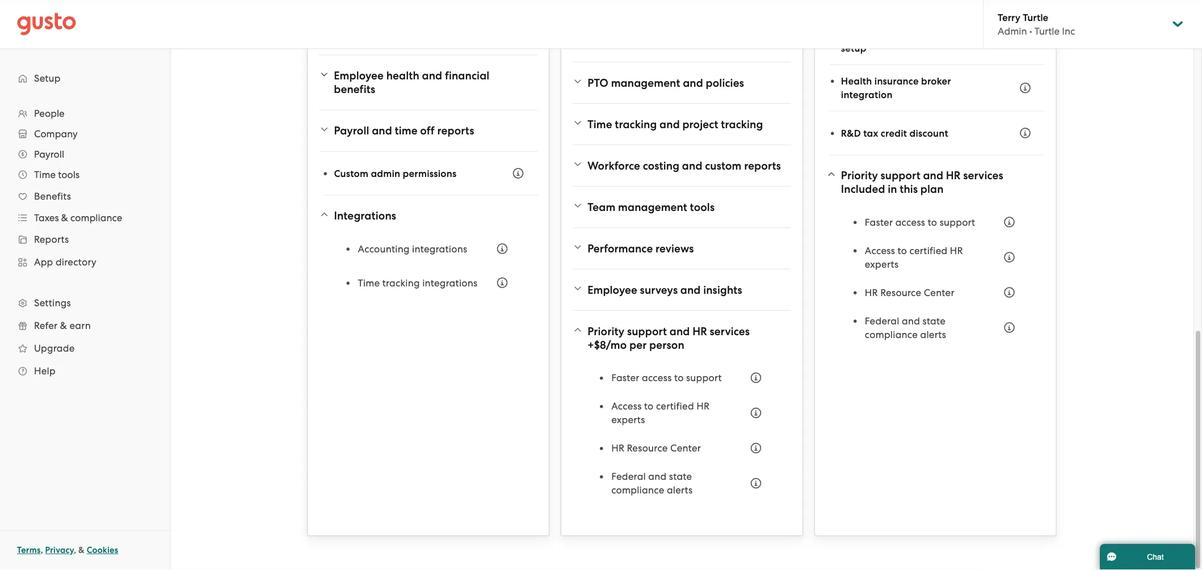 Task type: vqa. For each thing, say whether or not it's contained in the screenshot.
Access associated with +$8/mo
yes



Task type: describe. For each thing, give the bounding box(es) containing it.
pto management and policies button
[[573, 69, 791, 97]]

broker
[[921, 75, 951, 87]]

r&d tax credit discount
[[841, 127, 949, 139]]

resource for this
[[881, 287, 922, 298]]

faster access to support for person
[[612, 372, 722, 384]]

faster for included
[[865, 217, 893, 228]]

0 vertical spatial integrations
[[412, 243, 467, 255]]

admin
[[371, 168, 400, 179]]

2 vertical spatial &
[[78, 546, 85, 556]]

list containing people
[[0, 103, 170, 383]]

access to certified hr experts for person
[[612, 401, 710, 426]]

priority support and hr services +$8/mo per person
[[588, 325, 750, 352]]

privacy link
[[45, 546, 74, 556]]

access for +$8/mo
[[612, 401, 642, 412]]

custom
[[705, 159, 742, 172]]

time tools
[[34, 169, 80, 181]]

setup link
[[11, 68, 158, 89]]

settings link
[[11, 293, 158, 313]]

time for time tracking and project tracking
[[588, 118, 612, 131]]

health
[[386, 69, 419, 82]]

workforce costing and custom reports
[[588, 159, 781, 172]]

and for priority support and hr services +$8/mo per person
[[670, 325, 690, 338]]

included
[[841, 183, 885, 196]]

1 , from the left
[[41, 546, 43, 556]]

0 vertical spatial turtle
[[1023, 11, 1049, 23]]

benefits
[[334, 83, 375, 96]]

payroll button
[[11, 144, 158, 165]]

payroll and time off reports button
[[319, 117, 538, 144]]

health insurance broker integration
[[841, 75, 951, 101]]

per
[[630, 339, 647, 352]]

project
[[683, 118, 719, 131]]

migration
[[875, 29, 921, 40]]

and for priority support and hr services included in this plan
[[923, 169, 944, 182]]

2 horizontal spatial tracking
[[721, 118, 763, 131]]

admin
[[998, 25, 1027, 37]]

cookies
[[87, 546, 118, 556]]

privacy
[[45, 546, 74, 556]]

employee surveys and insights button
[[573, 276, 791, 304]]

costing
[[643, 159, 680, 172]]

person
[[650, 339, 685, 352]]

tracking for integrations
[[383, 277, 420, 289]]

earn
[[70, 320, 91, 332]]

integration
[[841, 89, 893, 101]]

priority support and hr services included in this plan
[[841, 169, 1004, 196]]

tools inside dropdown button
[[690, 201, 715, 214]]

integrations
[[334, 209, 396, 223]]

access to certified hr experts for this
[[865, 245, 963, 270]]

chat
[[1147, 553, 1164, 562]]

& for compliance
[[61, 212, 68, 224]]

experts for +$8/mo
[[612, 414, 645, 426]]

terms , privacy , & cookies
[[17, 546, 118, 556]]

terry turtle admin • turtle inc
[[998, 11, 1075, 37]]

setup
[[34, 73, 61, 84]]

terry
[[998, 11, 1021, 23]]

accounting
[[358, 243, 410, 255]]

& for earn
[[60, 320, 67, 332]]

home image
[[17, 13, 76, 35]]

tracking for and
[[615, 118, 657, 131]]

account
[[944, 29, 980, 40]]

setup
[[841, 43, 867, 54]]

refer
[[34, 320, 58, 332]]

terms link
[[17, 546, 41, 556]]

discount
[[910, 127, 949, 139]]

+$8/mo
[[588, 339, 627, 352]]

1 vertical spatial turtle
[[1035, 25, 1060, 37]]

in
[[888, 183, 897, 196]]

settings
[[34, 297, 71, 309]]

reviews
[[656, 242, 694, 255]]

hr inside priority support and hr services included in this plan
[[946, 169, 961, 182]]

time
[[395, 124, 418, 137]]

time tools button
[[11, 165, 158, 185]]

support inside priority support and hr services included in this plan
[[881, 169, 921, 182]]

support inside the priority support and hr services +$8/mo per person
[[627, 325, 667, 338]]

services for priority support and hr services +$8/mo per person
[[710, 325, 750, 338]]

taxes
[[34, 212, 59, 224]]

performance reviews button
[[573, 235, 791, 262]]

upgrade link
[[11, 338, 158, 359]]

and for workforce costing and custom reports
[[682, 159, 703, 172]]

time tracking integrations
[[358, 277, 478, 289]]

plan
[[921, 183, 944, 196]]

this
[[900, 183, 918, 196]]

faster for +$8/mo
[[612, 372, 640, 384]]

off
[[420, 124, 435, 137]]

employee for employee health and financial benefits
[[334, 69, 384, 82]]

integrations button
[[319, 202, 538, 230]]

compliance inside taxes & compliance dropdown button
[[70, 212, 122, 224]]

upgrade
[[34, 343, 75, 354]]

workforce
[[588, 159, 640, 172]]

refer & earn link
[[11, 316, 158, 336]]

cookies button
[[87, 544, 118, 558]]

terms
[[17, 546, 41, 556]]

performance reviews
[[588, 242, 694, 255]]



Task type: locate. For each thing, give the bounding box(es) containing it.
0 vertical spatial state
[[923, 315, 946, 327]]

employee up benefits
[[334, 69, 384, 82]]

0 vertical spatial tools
[[58, 169, 80, 181]]

benefits
[[34, 191, 71, 202]]

priority inside the priority support and hr services +$8/mo per person
[[588, 325, 625, 338]]

alerts
[[921, 329, 946, 340], [667, 485, 693, 496]]

federal for included
[[865, 315, 900, 327]]

2 horizontal spatial payroll
[[841, 29, 873, 40]]

app
[[34, 257, 53, 268]]

1 vertical spatial access to certified hr experts
[[612, 401, 710, 426]]

1 vertical spatial access
[[642, 372, 672, 384]]

1 horizontal spatial access
[[896, 217, 926, 228]]

0 horizontal spatial hr resource center
[[612, 443, 701, 454]]

benefits link
[[11, 186, 158, 207]]

0 horizontal spatial reports
[[437, 124, 474, 137]]

compliance for priority support and hr services included in this plan
[[865, 329, 918, 340]]

0 horizontal spatial access to certified hr experts
[[612, 401, 710, 426]]

payroll
[[841, 29, 873, 40], [334, 124, 369, 137], [34, 149, 64, 160]]

performance
[[588, 242, 653, 255]]

health
[[841, 75, 872, 87]]

1 horizontal spatial priority
[[841, 169, 878, 182]]

integrations
[[412, 243, 467, 255], [422, 277, 478, 289]]

turtle up •
[[1023, 11, 1049, 23]]

time for time tracking integrations
[[358, 277, 380, 289]]

2 vertical spatial compliance
[[612, 485, 665, 496]]

employee for employee surveys and insights
[[588, 284, 638, 297]]

resource for person
[[627, 443, 668, 454]]

0 horizontal spatial services
[[710, 325, 750, 338]]

1 vertical spatial tools
[[690, 201, 715, 214]]

time down accounting
[[358, 277, 380, 289]]

faster access to support down person
[[612, 372, 722, 384]]

tracking right 'project' at the top right
[[721, 118, 763, 131]]

1 vertical spatial center
[[671, 443, 701, 454]]

0 vertical spatial time
[[588, 118, 612, 131]]

employee inside 'employee health and financial benefits'
[[334, 69, 384, 82]]

reports link
[[11, 229, 158, 250]]

1 vertical spatial access
[[612, 401, 642, 412]]

2 vertical spatial time
[[358, 277, 380, 289]]

employee health and financial benefits
[[334, 69, 490, 96]]

help
[[34, 366, 56, 377]]

permissions
[[403, 168, 457, 179]]

center for included in this plan
[[924, 287, 955, 298]]

federal
[[865, 315, 900, 327], [612, 471, 646, 483]]

0 horizontal spatial tools
[[58, 169, 80, 181]]

,
[[41, 546, 43, 556], [74, 546, 76, 556]]

payroll and time off reports
[[334, 124, 474, 137]]

1 vertical spatial payroll
[[334, 124, 369, 137]]

1 horizontal spatial faster access to support
[[865, 217, 976, 228]]

faster access to support down this
[[865, 217, 976, 228]]

and for employee health and financial benefits
[[422, 69, 442, 82]]

federal and state compliance alerts for this
[[865, 315, 946, 340]]

and inside 'employee health and financial benefits'
[[422, 69, 442, 82]]

app directory
[[34, 257, 97, 268]]

surveys
[[640, 284, 678, 297]]

turtle
[[1023, 11, 1049, 23], [1035, 25, 1060, 37]]

1 horizontal spatial center
[[924, 287, 955, 298]]

1 vertical spatial federal and state compliance alerts
[[612, 471, 693, 496]]

tools inside dropdown button
[[58, 169, 80, 181]]

state for +$8/mo per person
[[669, 471, 692, 483]]

payroll up "setup"
[[841, 29, 873, 40]]

0 horizontal spatial experts
[[612, 414, 645, 426]]

priority up included
[[841, 169, 878, 182]]

time
[[588, 118, 612, 131], [34, 169, 56, 181], [358, 277, 380, 289]]

faster
[[865, 217, 893, 228], [612, 372, 640, 384]]

1 horizontal spatial faster
[[865, 217, 893, 228]]

and for employee surveys and insights
[[681, 284, 701, 297]]

support down the priority support and hr services +$8/mo per person on the bottom of the page
[[686, 372, 722, 384]]

tracking
[[615, 118, 657, 131], [721, 118, 763, 131], [383, 277, 420, 289]]

payroll inside list
[[34, 149, 64, 160]]

1 horizontal spatial federal and state compliance alerts
[[865, 315, 946, 340]]

1 horizontal spatial experts
[[865, 259, 899, 270]]

1 vertical spatial reports
[[744, 159, 781, 172]]

priority
[[841, 169, 878, 182], [588, 325, 625, 338]]

payroll for payroll and time off reports
[[334, 124, 369, 137]]

1 vertical spatial faster access to support
[[612, 372, 722, 384]]

1 vertical spatial alerts
[[667, 485, 693, 496]]

1 horizontal spatial payroll
[[334, 124, 369, 137]]

taxes & compliance button
[[11, 208, 158, 228]]

priority inside priority support and hr services included in this plan
[[841, 169, 878, 182]]

refer & earn
[[34, 320, 91, 332]]

tools down workforce costing and custom reports
[[690, 201, 715, 214]]

hr
[[946, 169, 961, 182], [950, 245, 963, 256], [865, 287, 878, 298], [693, 325, 707, 338], [697, 401, 710, 412], [612, 443, 625, 454]]

1 vertical spatial services
[[710, 325, 750, 338]]

0 horizontal spatial federal
[[612, 471, 646, 483]]

and
[[923, 29, 941, 40], [422, 69, 442, 82], [683, 76, 703, 89], [660, 118, 680, 131], [372, 124, 392, 137], [682, 159, 703, 172], [923, 169, 944, 182], [681, 284, 701, 297], [902, 315, 920, 327], [670, 325, 690, 338], [649, 471, 667, 483]]

company
[[34, 128, 78, 140]]

0 horizontal spatial employee
[[334, 69, 384, 82]]

1 horizontal spatial resource
[[881, 287, 922, 298]]

custom
[[334, 168, 369, 179]]

1 vertical spatial &
[[60, 320, 67, 332]]

management for team
[[618, 201, 688, 214]]

faster access to support for this
[[865, 217, 976, 228]]

insurance
[[875, 75, 919, 87]]

1 horizontal spatial tracking
[[615, 118, 657, 131]]

directory
[[56, 257, 97, 268]]

access down this
[[896, 217, 926, 228]]

and for pto management and policies
[[683, 76, 703, 89]]

0 vertical spatial faster access to support
[[865, 217, 976, 228]]

time for time tools
[[34, 169, 56, 181]]

and inside payroll migration and account setup
[[923, 29, 941, 40]]

access for included
[[865, 245, 895, 256]]

1 vertical spatial management
[[618, 201, 688, 214]]

employee surveys and insights
[[588, 284, 743, 297]]

team
[[588, 201, 616, 214]]

1 horizontal spatial access to certified hr experts
[[865, 245, 963, 270]]

0 horizontal spatial payroll
[[34, 149, 64, 160]]

0 horizontal spatial alerts
[[667, 485, 693, 496]]

gusto navigation element
[[0, 49, 170, 401]]

certified
[[910, 245, 948, 256], [656, 401, 694, 412]]

faster down per at the bottom right of the page
[[612, 372, 640, 384]]

hr inside the priority support and hr services +$8/mo per person
[[693, 325, 707, 338]]

0 vertical spatial hr resource center
[[865, 287, 955, 298]]

priority for priority support and hr services included in this plan
[[841, 169, 878, 182]]

1 horizontal spatial compliance
[[612, 485, 665, 496]]

1 horizontal spatial alerts
[[921, 329, 946, 340]]

alerts for +$8/mo per person
[[667, 485, 693, 496]]

1 horizontal spatial services
[[964, 169, 1004, 182]]

0 vertical spatial access to certified hr experts
[[865, 245, 963, 270]]

federal for +$8/mo
[[612, 471, 646, 483]]

time tracking and project tracking
[[588, 118, 763, 131]]

0 horizontal spatial faster access to support
[[612, 372, 722, 384]]

& left cookies button
[[78, 546, 85, 556]]

1 vertical spatial employee
[[588, 284, 638, 297]]

payroll down company
[[34, 149, 64, 160]]

0 vertical spatial payroll
[[841, 29, 873, 40]]

1 horizontal spatial federal
[[865, 315, 900, 327]]

company button
[[11, 124, 158, 144]]

and inside priority support and hr services included in this plan
[[923, 169, 944, 182]]

2 horizontal spatial time
[[588, 118, 612, 131]]

services inside priority support and hr services included in this plan
[[964, 169, 1004, 182]]

turtle right •
[[1035, 25, 1060, 37]]

0 vertical spatial &
[[61, 212, 68, 224]]

, left cookies button
[[74, 546, 76, 556]]

integrations down integrations dropdown button
[[412, 243, 467, 255]]

tracking down accounting integrations
[[383, 277, 420, 289]]

certified for person
[[656, 401, 694, 412]]

employee health and financial benefits button
[[319, 62, 538, 103]]

1 vertical spatial resource
[[627, 443, 668, 454]]

payroll inside payroll migration and account setup
[[841, 29, 873, 40]]

management for pto
[[611, 76, 680, 89]]

& inside dropdown button
[[61, 212, 68, 224]]

0 horizontal spatial state
[[669, 471, 692, 483]]

center for +$8/mo per person
[[671, 443, 701, 454]]

1 vertical spatial hr resource center
[[612, 443, 701, 454]]

management right pto
[[611, 76, 680, 89]]

1 vertical spatial certified
[[656, 401, 694, 412]]

0 horizontal spatial time
[[34, 169, 56, 181]]

integrations down accounting integrations
[[422, 277, 478, 289]]

reports right off
[[437, 124, 474, 137]]

1 horizontal spatial certified
[[910, 245, 948, 256]]

0 vertical spatial services
[[964, 169, 1004, 182]]

time down pto
[[588, 118, 612, 131]]

priority up the "+$8/mo"
[[588, 325, 625, 338]]

faster down in
[[865, 217, 893, 228]]

2 , from the left
[[74, 546, 76, 556]]

compliance for priority support and hr services +$8/mo per person
[[612, 485, 665, 496]]

help link
[[11, 361, 158, 382]]

management inside 'dropdown button'
[[611, 76, 680, 89]]

employee down performance
[[588, 284, 638, 297]]

0 vertical spatial resource
[[881, 287, 922, 298]]

0 vertical spatial priority
[[841, 169, 878, 182]]

time up benefits
[[34, 169, 56, 181]]

financial
[[445, 69, 490, 82]]

support down the plan
[[940, 217, 976, 228]]

hr resource center for person
[[612, 443, 701, 454]]

list containing accounting integrations
[[345, 236, 515, 305]]

tracking up workforce
[[615, 118, 657, 131]]

and for time tracking and project tracking
[[660, 118, 680, 131]]

0 horizontal spatial access
[[642, 372, 672, 384]]

0 vertical spatial certified
[[910, 245, 948, 256]]

team management tools
[[588, 201, 715, 214]]

& right "taxes"
[[61, 212, 68, 224]]

insights
[[704, 284, 743, 297]]

r&d
[[841, 127, 861, 139]]

hr resource center for this
[[865, 287, 955, 298]]

support
[[881, 169, 921, 182], [940, 217, 976, 228], [627, 325, 667, 338], [686, 372, 722, 384]]

0 horizontal spatial resource
[[627, 443, 668, 454]]

reports for workforce costing and custom reports
[[744, 159, 781, 172]]

1 horizontal spatial access
[[865, 245, 895, 256]]

support up in
[[881, 169, 921, 182]]

access down person
[[642, 372, 672, 384]]

&
[[61, 212, 68, 224], [60, 320, 67, 332], [78, 546, 85, 556]]

0 vertical spatial center
[[924, 287, 955, 298]]

1 vertical spatial priority
[[588, 325, 625, 338]]

2 vertical spatial payroll
[[34, 149, 64, 160]]

0 vertical spatial alerts
[[921, 329, 946, 340]]

and inside the priority support and hr services +$8/mo per person
[[670, 325, 690, 338]]

2 horizontal spatial compliance
[[865, 329, 918, 340]]

reports
[[34, 234, 69, 245]]

0 horizontal spatial compliance
[[70, 212, 122, 224]]

1 horizontal spatial state
[[923, 315, 946, 327]]

chat button
[[1100, 544, 1196, 571]]

management down costing
[[618, 201, 688, 214]]

0 vertical spatial experts
[[865, 259, 899, 270]]

0 vertical spatial access
[[865, 245, 895, 256]]

1 vertical spatial integrations
[[422, 277, 478, 289]]

1 vertical spatial experts
[[612, 414, 645, 426]]

1 horizontal spatial time
[[358, 277, 380, 289]]

credit
[[881, 127, 907, 139]]

access for this
[[896, 217, 926, 228]]

tools down payroll dropdown button
[[58, 169, 80, 181]]

, left the privacy on the bottom left
[[41, 546, 43, 556]]

1 vertical spatial compliance
[[865, 329, 918, 340]]

payroll for payroll migration and account setup
[[841, 29, 873, 40]]

inc
[[1062, 25, 1075, 37]]

reports right custom on the right top of the page
[[744, 159, 781, 172]]

management inside dropdown button
[[618, 201, 688, 214]]

federal and state compliance alerts for person
[[612, 471, 693, 496]]

and inside 'dropdown button'
[[683, 76, 703, 89]]

priority for priority support and hr services +$8/mo per person
[[588, 325, 625, 338]]

state for included in this plan
[[923, 315, 946, 327]]

0 vertical spatial faster
[[865, 217, 893, 228]]

and for payroll migration and account setup
[[923, 29, 941, 40]]

list
[[0, 103, 170, 383], [853, 210, 1022, 351], [345, 236, 515, 305], [599, 366, 769, 506]]

1 vertical spatial state
[[669, 471, 692, 483]]

1 horizontal spatial employee
[[588, 284, 638, 297]]

payroll migration and account setup
[[841, 29, 980, 54]]

team management tools button
[[573, 194, 791, 221]]

accounting integrations
[[358, 243, 467, 255]]

1 horizontal spatial tools
[[690, 201, 715, 214]]

time tracking and project tracking button
[[573, 111, 791, 138]]

resource
[[881, 287, 922, 298], [627, 443, 668, 454]]

alerts for included in this plan
[[921, 329, 946, 340]]

pto
[[588, 76, 609, 89]]

faster access to support
[[865, 217, 976, 228], [612, 372, 722, 384]]

people
[[34, 108, 65, 119]]

1 horizontal spatial hr resource center
[[865, 287, 955, 298]]

access
[[896, 217, 926, 228], [642, 372, 672, 384]]

1 vertical spatial faster
[[612, 372, 640, 384]]

experts for included
[[865, 259, 899, 270]]

certified for this
[[910, 245, 948, 256]]

1 vertical spatial time
[[34, 169, 56, 181]]

0 horizontal spatial federal and state compliance alerts
[[612, 471, 693, 496]]

compliance
[[70, 212, 122, 224], [865, 329, 918, 340], [612, 485, 665, 496]]

services for priority support and hr services included in this plan
[[964, 169, 1004, 182]]

1 horizontal spatial reports
[[744, 159, 781, 172]]

reports for payroll and time off reports
[[437, 124, 474, 137]]

0 vertical spatial reports
[[437, 124, 474, 137]]

custom admin permissions
[[334, 168, 457, 179]]

0 vertical spatial access
[[896, 217, 926, 228]]

1 horizontal spatial ,
[[74, 546, 76, 556]]

0 vertical spatial federal and state compliance alerts
[[865, 315, 946, 340]]

tax
[[864, 127, 879, 139]]

support up per at the bottom right of the page
[[627, 325, 667, 338]]

time inside 'gusto navigation' element
[[34, 169, 56, 181]]

hr resource center
[[865, 287, 955, 298], [612, 443, 701, 454]]

experts
[[865, 259, 899, 270], [612, 414, 645, 426]]

0 vertical spatial federal
[[865, 315, 900, 327]]

access for person
[[642, 372, 672, 384]]

0 horizontal spatial certified
[[656, 401, 694, 412]]

0 horizontal spatial center
[[671, 443, 701, 454]]

pto management and policies
[[588, 76, 744, 89]]

0 vertical spatial compliance
[[70, 212, 122, 224]]

& left earn at the bottom of page
[[60, 320, 67, 332]]

services inside the priority support and hr services +$8/mo per person
[[710, 325, 750, 338]]

app directory link
[[11, 252, 158, 273]]

tools
[[58, 169, 80, 181], [690, 201, 715, 214]]

people button
[[11, 103, 158, 124]]

0 vertical spatial management
[[611, 76, 680, 89]]

•
[[1030, 25, 1032, 37]]

payroll down benefits
[[334, 124, 369, 137]]



